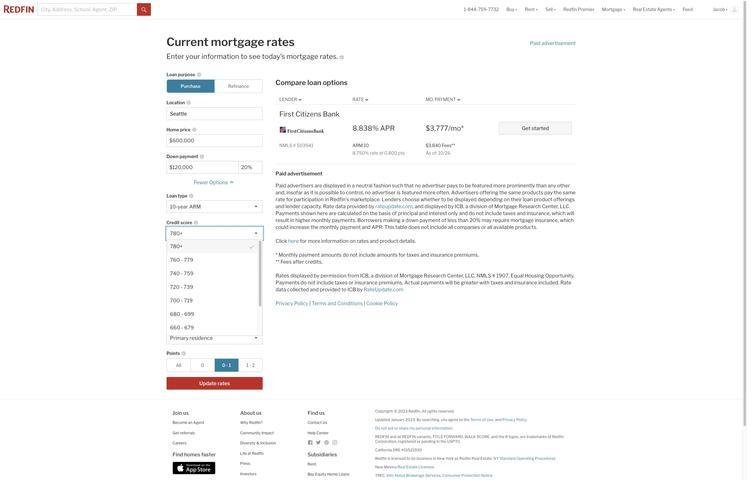 Task type: locate. For each thing, give the bounding box(es) containing it.
included.
[[539, 280, 560, 286]]

contact us
[[308, 421, 327, 425]]

6 ▾ from the left
[[726, 7, 728, 12]]

is up mexico
[[388, 456, 391, 461]]

redfin is licensed to do business in new york as redfin real estate. ny standard operating procedures
[[375, 456, 556, 461]]

trec:
[[375, 473, 386, 478]]

be left greater
[[454, 280, 460, 286]]

1 horizontal spatial center,
[[542, 204, 559, 210]]

- for 1
[[250, 363, 251, 368]]

and inside available for active u.s. military and veterans, as well as eligible spouses
[[231, 254, 239, 260]]

participation
[[294, 197, 324, 203]]

making
[[384, 218, 401, 224]]

0 vertical spatial data
[[335, 204, 346, 210]]

center, inside , and displayed by icb, a division of mortgage research center, llc. payments shown here are calculated on the basis of principal and interest only and do not include taxes and insurance, which will result in higher monthly payments. borrowers making a down payment of less than 20% may require mortgage insurance, which could increase the monthly payment and apr. this table does not include all companies or all available products.
[[542, 204, 559, 210]]

new mexico real estate licenses
[[375, 465, 435, 470]]

, inside , and displayed by icb, a division of mortgage research center, llc. payments shown here are calculated on the basis of principal and interest only and do not include taxes and insurance, which will result in higher monthly payments. borrowers making a down payment of less than 20% may require mortgage insurance, which could increase the monthly payment and apr. this table does not include all companies or all available products.
[[413, 204, 414, 210]]

type
[[178, 193, 188, 199], [186, 298, 196, 303]]

do down click here for more information on rates and product details.
[[343, 252, 349, 258]]

1 loan from the top
[[167, 72, 177, 77]]

business
[[417, 456, 432, 461]]

find for find homes faster
[[173, 452, 183, 458]]

info
[[387, 473, 394, 478]]

0 horizontal spatial than
[[458, 218, 469, 224]]

for inside * monthly payment amounts do not include amounts for taxes and insurance premiums. ** fees after credits.
[[399, 252, 406, 258]]

0 vertical spatial all
[[176, 363, 181, 368]]

- left fha
[[181, 271, 183, 277]]

insurance down from
[[355, 280, 378, 286]]

than up companies
[[458, 218, 469, 224]]

property type
[[167, 298, 196, 303]]

list box containing 780+
[[167, 227, 263, 348]]

1 vertical spatial icb,
[[360, 273, 370, 279]]

all down less
[[448, 224, 454, 230]]

▾ right agents
[[674, 7, 676, 12]]

1 horizontal spatial rate
[[353, 97, 364, 102]]

# inside the rates displayed by permission from icb, a division of mortgage research center, llc, nmls # 1907, equal housing opportunity. payments do not include taxes or insurance premiums. actual payments will be greater with taxes and insurance included. rate data collected and provided to icb by
[[493, 273, 496, 279]]

enter
[[167, 52, 184, 61]]

find us
[[308, 410, 325, 416]]

2 horizontal spatial is
[[397, 190, 401, 196]]

1 vertical spatial payments
[[276, 280, 300, 286]]

0 vertical spatial featured
[[472, 183, 493, 189]]

rateupdate.com
[[376, 204, 413, 210]]

a
[[352, 183, 355, 189], [466, 204, 469, 210], [402, 218, 405, 224], [371, 273, 374, 279]]

by inside , and displayed by icb, a division of mortgage research center, llc. payments shown here are calculated on the basis of principal and interest only and do not include taxes and insurance, which will result in higher monthly payments. borrowers making a down payment of less than 20% may require mortgage insurance, which could increase the monthly payment and apr. this table does not include all companies or all available products.
[[448, 204, 454, 210]]

of:
[[432, 150, 438, 156]]

0 horizontal spatial |
[[310, 301, 311, 307]]

- left '679'
[[181, 325, 183, 331]]

than inside paid advertisers are displayed in a neutral fashion such that no advertiser pays to be featured more prominently than any other and, insofar as it is possible to control, no advertiser is featured more often. advertisers offering the same products pay the same rate for participation in redfin's marketplace. lenders choose whether to be displayed depending on their loan product offerings and lender capacity. rate data provided by
[[537, 183, 547, 189]]

data inside the rates displayed by permission from icb, a division of mortgage research center, llc, nmls # 1907, equal housing opportunity. payments do not include taxes or insurance premiums. actual payments will be greater with taxes and insurance included. rate data collected and provided to icb by
[[276, 287, 286, 293]]

0 vertical spatial division
[[470, 204, 488, 210]]

include down permission
[[317, 280, 334, 286]]

or inside include fha loans available for borrowers with low down payment or low credit score
[[198, 285, 203, 291]]

rent. button
[[308, 462, 317, 467]]

2 vertical spatial real
[[398, 465, 406, 470]]

are
[[315, 183, 322, 189], [329, 211, 337, 217], [520, 435, 526, 439]]

1 horizontal spatial ,
[[441, 473, 442, 478]]

0 horizontal spatial advertiser
[[372, 190, 396, 196]]

- for 700
[[181, 298, 183, 304]]

740
[[170, 271, 180, 277]]

payments.
[[332, 218, 357, 224]]

or down borrowers
[[198, 285, 203, 291]]

loan left 'options'
[[308, 79, 322, 87]]

1 horizontal spatial 1
[[247, 363, 249, 368]]

about us
[[240, 410, 262, 416]]

mortgage down their
[[495, 204, 518, 210]]

1 horizontal spatial paid advertisement
[[530, 40, 576, 46]]

0 vertical spatial paid advertisement
[[530, 40, 576, 46]]

rates inside button
[[218, 381, 230, 387]]

equity
[[315, 472, 327, 477]]

2 with from the left
[[480, 280, 490, 286]]

rates up today's
[[267, 35, 295, 49]]

4 ▾ from the left
[[624, 7, 626, 12]]

at left "0.800"
[[379, 150, 384, 156]]

and,
[[276, 190, 286, 196]]

is down such
[[397, 190, 401, 196]]

personal
[[416, 426, 431, 431]]

data down redfin's
[[335, 204, 346, 210]]

0 horizontal spatial home
[[167, 127, 179, 132]]

2 option group from the top
[[167, 359, 263, 372]]

low down spouses
[[225, 280, 232, 285]]

property up primary at left
[[167, 325, 186, 330]]

advertisement inside button
[[542, 40, 576, 46]]

type for year
[[178, 193, 188, 199]]

0 horizontal spatial down
[[167, 285, 178, 291]]

2 780+ from the top
[[170, 244, 183, 250]]

719
[[184, 298, 193, 304]]

1 - 2 radio
[[239, 359, 263, 372]]

provided inside paid advertisers are displayed in a neutral fashion such that no advertiser pays to be featured more prominently than any other and, insofar as it is possible to control, no advertiser is featured more often. advertisers offering the same products pay the same rate for participation in redfin's marketplace. lenders choose whether to be displayed depending on their loan product offerings and lender capacity. rate data provided by
[[347, 204, 368, 210]]

nmls inside the rates displayed by permission from icb, a division of mortgage research center, llc, nmls # 1907, equal housing opportunity. payments do not include taxes or insurance premiums. actual payments will be greater with taxes and insurance included. rate data collected and provided to icb by
[[477, 273, 492, 279]]

include inside include fha loans available for borrowers with low down payment or low credit score
[[167, 272, 182, 278]]

loans up active
[[190, 247, 201, 252]]

0 - 1 radio
[[215, 359, 239, 372]]

for down va
[[186, 254, 192, 260]]

jacob
[[713, 7, 725, 12]]

1 horizontal spatial terms
[[471, 418, 482, 422]]

700
[[170, 298, 180, 304]]

mortgage inside , and displayed by icb, a division of mortgage research center, llc. payments shown here are calculated on the basis of principal and interest only and do not include taxes and insurance, which will result in higher monthly payments. borrowers making a down payment of less than 20% may require mortgage insurance, which could increase the monthly payment and apr. this table does not include all companies or all available products.
[[511, 218, 534, 224]]

loans inside include fha loans available for borrowers with low down payment or low credit score
[[193, 272, 204, 278]]

3 us from the left
[[319, 410, 325, 416]]

1 vertical spatial rate
[[323, 204, 334, 210]]

by up only
[[448, 204, 454, 210]]

ny
[[494, 456, 499, 461]]

0 vertical spatial .
[[527, 418, 528, 422]]

1 vertical spatial #
[[493, 273, 496, 279]]

than
[[537, 183, 547, 189], [458, 218, 469, 224]]

do up collected
[[301, 280, 307, 286]]

low
[[225, 280, 232, 285], [203, 285, 211, 291]]

1 vertical spatial about
[[395, 473, 406, 478]]

2 vertical spatial be
[[454, 280, 460, 286]]

1 vertical spatial nmls
[[477, 273, 492, 279]]

0 vertical spatial mortgage
[[603, 7, 623, 12]]

- up update rates button
[[226, 363, 228, 368]]

with inside the rates displayed by permission from icb, a division of mortgage research center, llc, nmls # 1907, equal housing opportunity. payments do not include taxes or insurance premiums. actual payments will be greater with taxes and insurance included. rate data collected and provided to icb by
[[480, 280, 490, 286]]

1 include from the top
[[167, 247, 182, 252]]

679
[[184, 325, 194, 331]]

sell
[[546, 7, 553, 12]]

2 horizontal spatial ,
[[494, 418, 495, 422]]

1 horizontal spatial insurance
[[431, 252, 453, 258]]

all inside redfin and all redfin variants, title forward, walk score, and the r logos, are trademarks of redfin corporation, registered or pending in the uspto.
[[398, 435, 401, 439]]

find for find us
[[308, 410, 318, 416]]

collected
[[287, 287, 309, 293]]

2 vertical spatial more
[[308, 238, 320, 244]]

terms
[[312, 301, 327, 307], [471, 418, 482, 422]]

2 loan from the top
[[167, 193, 177, 199]]

services
[[426, 473, 441, 478]]

0 horizontal spatial arm
[[189, 204, 201, 210]]

privacy down collected
[[276, 301, 293, 307]]

diversity
[[240, 441, 256, 446]]

0 vertical spatial get
[[522, 125, 531, 131]]

1 horizontal spatial redfin
[[402, 435, 416, 439]]

▾ inside buy ▾ dropdown button
[[516, 7, 518, 12]]

fees
[[281, 259, 292, 265]]

City, Address, School, Agent, ZIP search field
[[38, 3, 137, 16]]

property for primary residence
[[167, 325, 186, 330]]

2 | from the left
[[364, 301, 365, 307]]

payment up 719
[[179, 285, 197, 291]]

0 vertical spatial loan
[[308, 79, 322, 87]]

provided
[[347, 204, 368, 210], [320, 287, 341, 293]]

2 amounts from the left
[[377, 252, 398, 258]]

get for get started
[[522, 125, 531, 131]]

the
[[500, 190, 508, 196], [554, 190, 562, 196], [370, 211, 378, 217], [311, 224, 319, 230], [464, 418, 470, 422], [499, 435, 505, 439], [441, 439, 447, 444]]

list box
[[167, 227, 263, 348]]

buy ▾ button
[[503, 0, 522, 19]]

1 vertical spatial product
[[380, 238, 399, 244]]

▾ inside rent ▾ dropdown button
[[536, 7, 538, 12]]

1 vertical spatial new
[[375, 465, 383, 470]]

2 us from the left
[[256, 410, 262, 416]]

0 vertical spatial available
[[167, 254, 185, 260]]

data inside paid advertisers are displayed in a neutral fashion such that no advertiser pays to be featured more prominently than any other and, insofar as it is possible to control, no advertiser is featured more often. advertisers offering the same products pay the same rate for participation in redfin's marketplace. lenders choose whether to be displayed depending on their loan product offerings and lender capacity. rate data provided by
[[335, 204, 346, 210]]

2 include from the top
[[167, 272, 182, 278]]

740 - 759
[[170, 271, 194, 277]]

redfin inside redfin and all redfin variants, title forward, walk score, and the r logos, are trademarks of redfin corporation, registered or pending in the uspto.
[[553, 435, 564, 439]]

Purchase radio
[[167, 80, 215, 93]]

and down borrowers
[[362, 224, 371, 230]]

mortgage up the enter your information to see today's mortgage rates.
[[211, 35, 264, 49]]

do
[[375, 426, 380, 431]]

help
[[308, 431, 316, 436]]

well
[[192, 260, 200, 265]]

icb, inside , and displayed by icb, a division of mortgage research center, llc. payments shown here are calculated on the basis of principal and interest only and do not include taxes and insurance, which will result in higher monthly payments. borrowers making a down payment of less than 20% may require mortgage insurance, which could increase the monthly payment and apr. this table does not include all companies or all available products.
[[455, 204, 465, 210]]

2 property from the top
[[167, 325, 186, 330]]

and left interest
[[419, 211, 428, 217]]

1 vertical spatial mortgage
[[495, 204, 518, 210]]

or inside , and displayed by icb, a division of mortgage research center, llc. payments shown here are calculated on the basis of principal and interest only and do not include taxes and insurance, which will result in higher monthly payments. borrowers making a down payment of less than 20% may require mortgage insurance, which could increase the monthly payment and apr. this table does not include all companies or all available products.
[[481, 224, 486, 230]]

to left see
[[241, 52, 248, 61]]

for up lender
[[286, 197, 293, 203]]

1 ▾ from the left
[[516, 7, 518, 12]]

companies
[[455, 224, 480, 230]]

2 1 from the left
[[247, 363, 249, 368]]

available inside include fha loans available for borrowers with low down payment or low credit score
[[167, 280, 185, 285]]

0 horizontal spatial %
[[365, 150, 369, 156]]

u.s.
[[206, 254, 214, 260]]

1 horizontal spatial #
[[493, 273, 496, 279]]

dialog containing 780+
[[167, 240, 263, 348]]

0 horizontal spatial 1
[[229, 363, 231, 368]]

1 horizontal spatial provided
[[347, 204, 368, 210]]

# left 503941
[[293, 143, 296, 148]]

1 payments from the top
[[276, 211, 300, 217]]

credit
[[167, 220, 180, 225]]

find down careers in the left of the page
[[173, 452, 183, 458]]

1 1 from the left
[[229, 363, 231, 368]]

of inside redfin and all redfin variants, title forward, walk score, and the r logos, are trademarks of redfin corporation, registered or pending in the uspto.
[[548, 435, 552, 439]]

for inside paid advertisers are displayed in a neutral fashion such that no advertiser pays to be featured more prominently than any other and, insofar as it is possible to control, no advertiser is featured more often. advertisers offering the same products pay the same rate for participation in redfin's marketplace. lenders choose whether to be displayed depending on their loan product offerings and lender capacity. rate data provided by
[[286, 197, 293, 203]]

loan left purpose
[[167, 72, 177, 77]]

policy
[[294, 301, 309, 307], [384, 301, 398, 307], [517, 418, 527, 422]]

5 ▾ from the left
[[674, 7, 676, 12]]

- left 2
[[250, 363, 251, 368]]

1 vertical spatial %
[[365, 150, 369, 156]]

insurance down equal
[[515, 280, 538, 286]]

0 horizontal spatial 0
[[201, 363, 204, 368]]

0 vertical spatial privacy policy link
[[276, 301, 309, 307]]

be down often. at the top of the page
[[448, 197, 453, 203]]

2 ▾ from the left
[[536, 7, 538, 12]]

new left york
[[437, 456, 445, 461]]

dialog
[[167, 240, 263, 348]]

739
[[184, 284, 193, 290]]

- left 719
[[181, 298, 183, 304]]

option group
[[167, 80, 263, 93], [167, 359, 263, 372]]

mortgage inside the rates displayed by permission from icb, a division of mortgage research center, llc, nmls # 1907, equal housing opportunity. payments do not include taxes or insurance premiums. actual payments will be greater with taxes and insurance included. rate data collected and provided to icb by
[[400, 273, 423, 279]]

▾ for sell ▾
[[554, 7, 556, 12]]

10/26
[[439, 150, 451, 156]]

and down sell
[[390, 435, 397, 439]]

option group containing all
[[167, 359, 263, 372]]

as left it
[[304, 190, 309, 196]]

down up 700
[[167, 285, 178, 291]]

advertiser down fashion
[[372, 190, 396, 196]]

0 horizontal spatial estate
[[407, 465, 418, 470]]

0 horizontal spatial .
[[453, 426, 454, 431]]

1 inside 1 - 2 radio
[[247, 363, 249, 368]]

division inside the rates displayed by permission from icb, a division of mortgage research center, llc, nmls # 1907, equal housing opportunity. payments do not include taxes or insurance premiums. actual payments will be greater with taxes and insurance included. rate data collected and provided to icb by
[[375, 273, 393, 279]]

monthly
[[312, 218, 331, 224], [320, 224, 339, 230]]

2023:
[[406, 418, 416, 422]]

1 vertical spatial 780+
[[170, 244, 183, 250]]

0 vertical spatial estate
[[643, 7, 657, 12]]

0 horizontal spatial advertisement
[[288, 171, 323, 177]]

not inside the rates displayed by permission from icb, a division of mortgage research center, llc, nmls # 1907, equal housing opportunity. payments do not include taxes or insurance premiums. actual payments will be greater with taxes and insurance included. rate data collected and provided to icb by
[[308, 280, 316, 286]]

by
[[417, 418, 422, 422]]

0 vertical spatial #
[[293, 143, 296, 148]]

0 horizontal spatial premiums.
[[379, 280, 404, 286]]

| left cookie
[[364, 301, 365, 307]]

payment
[[435, 97, 456, 102]]

all down points
[[176, 363, 181, 368]]

0 horizontal spatial rate
[[323, 204, 334, 210]]

mexico
[[384, 465, 397, 470]]

1 vertical spatial insurance,
[[535, 218, 559, 224]]

▾ inside mortgage ▾ dropdown button
[[624, 7, 626, 12]]

on inside paid advertisers are displayed in a neutral fashion such that no advertiser pays to be featured more prominently than any other and, insofar as it is possible to control, no advertiser is featured more often. advertisers offering the same products pay the same rate for participation in redfin's marketplace. lenders choose whether to be displayed depending on their loan product offerings and lender capacity. rate data provided by
[[504, 197, 510, 203]]

1 horizontal spatial estate
[[643, 7, 657, 12]]

for
[[286, 197, 293, 203], [300, 238, 307, 244], [399, 252, 406, 258], [186, 254, 192, 260], [186, 280, 192, 285]]

or down the may
[[481, 224, 486, 230]]

1907,
[[497, 273, 510, 279]]

0 vertical spatial information
[[202, 52, 239, 61]]

rate down and,
[[276, 197, 285, 203]]

1 us from the left
[[183, 410, 189, 416]]

8.838 % apr
[[353, 124, 395, 132]]

data down rates
[[276, 287, 286, 293]]

rate right 8.750
[[370, 150, 379, 156]]

0 horizontal spatial nmls
[[280, 143, 292, 148]]

an
[[188, 421, 193, 425]]

1 with from the left
[[215, 280, 224, 285]]

for down details.
[[399, 252, 406, 258]]

and
[[276, 204, 285, 210], [415, 204, 424, 210], [419, 211, 428, 217], [459, 211, 468, 217], [517, 211, 526, 217], [362, 224, 371, 230], [370, 238, 379, 244], [421, 252, 429, 258], [231, 254, 239, 260], [505, 280, 514, 286], [310, 287, 319, 293], [328, 301, 337, 307], [495, 418, 502, 422], [390, 435, 397, 439], [492, 435, 498, 439]]

redfin down the &
[[252, 451, 264, 456]]

2 horizontal spatial mortgage
[[603, 7, 623, 12]]

in
[[347, 183, 351, 189], [325, 197, 329, 203], [290, 218, 295, 224], [437, 439, 440, 444], [433, 456, 436, 461]]

0 horizontal spatial policy
[[294, 301, 309, 307]]

why redfin? button
[[240, 421, 263, 425]]

2 available from the top
[[167, 280, 185, 285]]

payment down interest
[[420, 218, 441, 224]]

option group for points
[[167, 359, 263, 372]]

1 vertical spatial include
[[167, 272, 182, 278]]

conditions
[[338, 301, 363, 307]]

0 vertical spatial product
[[534, 197, 553, 203]]

-
[[181, 257, 183, 263], [181, 271, 183, 277], [181, 284, 183, 290], [181, 298, 183, 304], [181, 311, 183, 317], [181, 325, 183, 331], [226, 363, 228, 368], [250, 363, 251, 368]]

property inside property type element
[[167, 298, 186, 303]]

do inside , and displayed by icb, a division of mortgage research center, llc. payments shown here are calculated on the basis of principal and interest only and do not include taxes and insurance, which will result in higher monthly payments. borrowers making a down payment of less than 20% may require mortgage insurance, which could increase the monthly payment and apr. this table does not include all companies or all available products.
[[469, 211, 475, 217]]

get started
[[522, 125, 549, 131]]

us for about us
[[256, 410, 262, 416]]

as inside paid advertisers are displayed in a neutral fashion such that no advertiser pays to be featured more prominently than any other and, insofar as it is possible to control, no advertiser is featured more often. advertisers offering the same products pay the same rate for participation in redfin's marketplace. lenders choose whether to be displayed depending on their loan product offerings and lender capacity. rate data provided by
[[304, 190, 309, 196]]

premiums. inside the rates displayed by permission from icb, a division of mortgage research center, llc, nmls # 1907, equal housing opportunity. payments do not include taxes or insurance premiums. actual payments will be greater with taxes and insurance included. rate data collected and provided to icb by
[[379, 280, 404, 286]]

mortgage inside , and displayed by icb, a division of mortgage research center, llc. payments shown here are calculated on the basis of principal and interest only and do not include taxes and insurance, which will result in higher monthly payments. borrowers making a down payment of less than 20% may require mortgage insurance, which could increase the monthly payment and apr. this table does not include all companies or all available products.
[[495, 204, 518, 210]]

option group containing purchase
[[167, 80, 263, 93]]

$3,840
[[426, 143, 441, 148]]

0 vertical spatial payments
[[276, 211, 300, 217]]

no right that
[[415, 183, 421, 189]]

▾ inside sell ▾ dropdown button
[[554, 7, 556, 12]]

of inside the rates displayed by permission from icb, a division of mortgage research center, llc, nmls # 1907, equal housing opportunity. payments do not include taxes or insurance premiums. actual payments will be greater with taxes and insurance included. rate data collected and provided to icb by
[[394, 273, 399, 279]]

- for 660
[[181, 325, 183, 331]]

include for include va loans
[[167, 247, 182, 252]]

down up does
[[406, 218, 419, 224]]

# left 1907,
[[493, 273, 496, 279]]

do not sell or share my personal information .
[[375, 426, 454, 431]]

1 horizontal spatial real
[[472, 456, 480, 461]]

insurance inside * monthly payment amounts do not include amounts for taxes and insurance premiums. ** fees after credits.
[[431, 252, 453, 258]]

a inside paid advertisers are displayed in a neutral fashion such that no advertiser pays to be featured more prominently than any other and, insofar as it is possible to control, no advertiser is featured more often. advertisers offering the same products pay the same rate for participation in redfin's marketplace. lenders choose whether to be displayed depending on their loan product offerings and lender capacity. rate data provided by
[[352, 183, 355, 189]]

displayed down after
[[291, 273, 313, 279]]

displayed inside the rates displayed by permission from icb, a division of mortgage research center, llc, nmls # 1907, equal housing opportunity. payments do not include taxes or insurance premiums. actual payments will be greater with taxes and insurance included. rate data collected and provided to icb by
[[291, 273, 313, 279]]

here right click
[[288, 238, 299, 244]]

featured up choose
[[402, 190, 422, 196]]

0 vertical spatial research
[[519, 204, 541, 210]]

rates down borrowers
[[357, 238, 369, 244]]

get inside the get started button
[[522, 125, 531, 131]]

rate inside button
[[353, 97, 364, 102]]

0 horizontal spatial ,
[[413, 204, 414, 210]]

0 horizontal spatial mortgage
[[211, 35, 264, 49]]

0 horizontal spatial find
[[173, 452, 183, 458]]

- inside 1 - 2 radio
[[250, 363, 251, 368]]

- inside the 0 - 1 radio
[[226, 363, 228, 368]]

/
[[201, 309, 203, 315]]

redfin instagram image
[[332, 440, 337, 445]]

real down licensed
[[398, 465, 406, 470]]

0 up update
[[201, 363, 204, 368]]

- right 720
[[181, 284, 183, 290]]

compare
[[276, 79, 306, 87]]

real left estate.
[[472, 456, 480, 461]]

0 vertical spatial than
[[537, 183, 547, 189]]

do
[[469, 211, 475, 217], [343, 252, 349, 258], [301, 280, 307, 286], [411, 456, 416, 461]]

- for 740
[[181, 271, 183, 277]]

get for get referrals
[[173, 431, 179, 436]]

0 vertical spatial property
[[167, 298, 186, 303]]

premiums. up llc,
[[455, 252, 479, 258]]

1 property from the top
[[167, 298, 186, 303]]

rate inside paid advertisers are displayed in a neutral fashion such that no advertiser pays to be featured more prominently than any other and, insofar as it is possible to control, no advertiser is featured more often. advertisers offering the same products pay the same rate for participation in redfin's marketplace. lenders choose whether to be displayed depending on their loan product offerings and lender capacity. rate data provided by
[[323, 204, 334, 210]]

2 redfin from the left
[[402, 435, 416, 439]]

for inside include fha loans available for borrowers with low down payment or low credit score
[[186, 280, 192, 285]]

1 vertical spatial center,
[[448, 273, 464, 279]]

available inside available for active u.s. military and veterans, as well as eligible spouses
[[167, 254, 185, 260]]

3 ▾ from the left
[[554, 7, 556, 12]]

mortgage
[[211, 35, 264, 49], [287, 52, 319, 61], [511, 218, 534, 224]]

displayed inside , and displayed by icb, a division of mortgage research center, llc. payments shown here are calculated on the basis of principal and interest only and do not include taxes and insurance, which will result in higher monthly payments. borrowers making a down payment of less than 20% may require mortgage insurance, which could increase the monthly payment and apr. this table does not include all companies or all available products.
[[425, 204, 447, 210]]

▾ left real estate agents ▾
[[624, 7, 626, 12]]

780+ element
[[167, 240, 258, 253]]

often.
[[437, 190, 450, 196]]

will inside the rates displayed by permission from icb, a division of mortgage research center, llc, nmls # 1907, equal housing opportunity. payments do not include taxes or insurance premiums. actual payments will be greater with taxes and insurance included. rate data collected and provided to icb by
[[446, 280, 453, 286]]

division inside , and displayed by icb, a division of mortgage research center, llc. payments shown here are calculated on the basis of principal and interest only and do not include taxes and insurance, which will result in higher monthly payments. borrowers making a down payment of less than 20% may require mortgage insurance, which could increase the monthly payment and apr. this table does not include all companies or all available products.
[[470, 204, 488, 210]]

more up offering
[[494, 183, 506, 189]]

to down often. at the top of the page
[[442, 197, 446, 203]]

1 option group from the top
[[167, 80, 263, 93]]

a inside the rates displayed by permission from icb, a division of mortgage research center, llc, nmls # 1907, equal housing opportunity. payments do not include taxes or insurance premiums. actual payments will be greater with taxes and insurance included. rate data collected and provided to icb by
[[371, 273, 374, 279]]

0 vertical spatial more
[[494, 183, 506, 189]]

jacob ▾
[[713, 7, 728, 12]]

ny standard operating procedures link
[[494, 456, 556, 461]]

nmls # 503941
[[280, 143, 314, 148]]

for inside available for active u.s. military and veterans, as well as eligible spouses
[[186, 254, 192, 260]]

on
[[504, 197, 510, 203], [363, 211, 369, 217], [350, 238, 356, 244]]

or inside the rates displayed by permission from icb, a division of mortgage research center, llc, nmls # 1907, equal housing opportunity. payments do not include taxes or insurance premiums. actual payments will be greater with taxes and insurance included. rate data collected and provided to icb by
[[349, 280, 354, 286]]

▾ inside real estate agents ▾ link
[[674, 7, 676, 12]]

1 horizontal spatial featured
[[472, 183, 493, 189]]

and up spouses
[[231, 254, 239, 260]]

primary residence
[[170, 335, 213, 341]]

division up rateupdate.com
[[375, 273, 393, 279]]

of left "use"
[[483, 418, 486, 422]]

more down increase
[[308, 238, 320, 244]]

2 0 from the left
[[222, 363, 225, 368]]

impact
[[262, 431, 274, 436]]

1 0 from the left
[[201, 363, 204, 368]]

advertiser up often. at the top of the page
[[422, 183, 446, 189]]

payments inside , and displayed by icb, a division of mortgage research center, llc. payments shown here are calculated on the basis of principal and interest only and do not include taxes and insurance, which will result in higher monthly payments. borrowers making a down payment of less than 20% may require mortgage insurance, which could increase the monthly payment and apr. this table does not include all companies or all available products.
[[276, 211, 300, 217]]

▾ for jacob ▾
[[726, 7, 728, 12]]

bay equity home loans button
[[308, 472, 350, 477]]

loan up 10-
[[167, 193, 177, 199]]

become an agent button
[[173, 421, 204, 425]]

mortgage left rates.
[[287, 52, 319, 61]]

do inside * monthly payment amounts do not include amounts for taxes and insurance premiums. ** fees after credits.
[[343, 252, 349, 258]]

0 up update rates button
[[222, 363, 225, 368]]

760
[[170, 257, 180, 263]]

loans for fha
[[193, 272, 204, 278]]

redfin premier
[[564, 7, 595, 12]]

real right mortgage ▾
[[633, 7, 642, 12]]

will right payments
[[446, 280, 453, 286]]

or inside redfin and all redfin variants, title forward, walk score, and the r logos, are trademarks of redfin corporation, registered or pending in the uspto.
[[417, 439, 421, 444]]

down inside include fha loans available for borrowers with low down payment or low credit score
[[167, 285, 178, 291]]

featured up offering
[[472, 183, 493, 189]]

1 horizontal spatial here
[[317, 211, 328, 217]]

780+
[[170, 231, 183, 237], [170, 244, 183, 250]]

0 vertical spatial will
[[567, 211, 575, 217]]

1 horizontal spatial at
[[379, 150, 384, 156]]

redfin right trademarks
[[553, 435, 564, 439]]

0 horizontal spatial data
[[276, 287, 286, 293]]

product inside paid advertisers are displayed in a neutral fashion such that no advertiser pays to be featured more prominently than any other and, insofar as it is possible to control, no advertiser is featured more often. advertisers offering the same products pay the same rate for participation in redfin's marketplace. lenders choose whether to be displayed depending on their loan product offerings and lender capacity. rate data provided by
[[534, 197, 553, 203]]

or left pending
[[417, 439, 421, 444]]

1 available from the top
[[167, 254, 185, 260]]

information down you
[[432, 426, 453, 431]]

mortgage inside dropdown button
[[603, 7, 623, 12]]

1 vertical spatial advertisement
[[288, 171, 323, 177]]

and down choose
[[415, 204, 424, 210]]

loan for loan purpose
[[167, 72, 177, 77]]

with up credit at the left of the page
[[215, 280, 224, 285]]

Refinance radio
[[215, 80, 263, 93]]

0 vertical spatial monthly
[[312, 218, 331, 224]]

0 horizontal spatial same
[[509, 190, 522, 196]]

0 vertical spatial real
[[633, 7, 642, 12]]

loans up borrowers
[[193, 272, 204, 278]]

redfin inside redfin premier "button"
[[564, 7, 577, 12]]

Down payment text field
[[241, 165, 260, 171]]

paid inside button
[[530, 40, 541, 46]]

0 vertical spatial include
[[167, 247, 182, 252]]

7732
[[488, 7, 499, 12]]

0 horizontal spatial with
[[215, 280, 224, 285]]

1 vertical spatial privacy policy link
[[503, 418, 527, 422]]

1 horizontal spatial score
[[225, 285, 236, 291]]

pay
[[545, 190, 553, 196]]

1 horizontal spatial are
[[329, 211, 337, 217]]

in inside redfin and all redfin variants, title forward, walk score, and the r logos, are trademarks of redfin corporation, registered or pending in the uspto.
[[437, 439, 440, 444]]

today's
[[262, 52, 285, 61]]

estate inside dropdown button
[[643, 7, 657, 12]]

rate inside paid advertisers are displayed in a neutral fashion such that no advertiser pays to be featured more prominently than any other and, insofar as it is possible to control, no advertiser is featured more often. advertisers offering the same products pay the same rate for participation in redfin's marketplace. lenders choose whether to be displayed depending on their loan product offerings and lender capacity. rate data provided by
[[276, 197, 285, 203]]

0 vertical spatial advertisement
[[542, 40, 576, 46]]

icb, inside the rates displayed by permission from icb, a division of mortgage research center, llc, nmls # 1907, equal housing opportunity. payments do not include taxes or insurance premiums. actual payments will be greater with taxes and insurance included. rate data collected and provided to icb by
[[360, 273, 370, 279]]

the up borrowers
[[370, 211, 378, 217]]

2023
[[398, 409, 408, 414]]

logos,
[[509, 435, 520, 439]]

2 payments from the top
[[276, 280, 300, 286]]

product down this
[[380, 238, 399, 244]]

0 horizontal spatial about
[[240, 410, 255, 416]]

california dre #01521930
[[375, 448, 422, 453]]

icb
[[348, 287, 356, 293]]

- left the 699
[[181, 311, 183, 317]]

1 same from the left
[[509, 190, 522, 196]]

update
[[199, 381, 217, 387]]

0 vertical spatial down
[[406, 218, 419, 224]]

0 radio
[[191, 359, 215, 372]]

1 amounts from the left
[[321, 252, 342, 258]]

life
[[240, 451, 247, 456]]

0 horizontal spatial rates
[[218, 381, 230, 387]]

taxes inside , and displayed by icb, a division of mortgage research center, llc. payments shown here are calculated on the basis of principal and interest only and do not include taxes and insurance, which will result in higher monthly payments. borrowers making a down payment of less than 20% may require mortgage insurance, which could increase the monthly payment and apr. this table does not include all companies or all available products.
[[503, 211, 516, 217]]



Task type: vqa. For each thing, say whether or not it's contained in the screenshot.
THE - in 0 - 1 radio
yes



Task type: describe. For each thing, give the bounding box(es) containing it.
Home price text field
[[169, 138, 260, 144]]

0 horizontal spatial loan
[[308, 79, 322, 87]]

basis
[[379, 211, 391, 217]]

property for single family / townhome
[[167, 298, 186, 303]]

sell ▾
[[546, 7, 556, 12]]

0 horizontal spatial new
[[375, 465, 383, 470]]

0 vertical spatial new
[[437, 456, 445, 461]]

buy ▾ button
[[507, 0, 518, 19]]

payment inside include fha loans available for borrowers with low down payment or low credit score
[[179, 285, 197, 291]]

0 vertical spatial insurance,
[[527, 211, 551, 217]]

in up control,
[[347, 183, 351, 189]]

State, City, County, ZIP search field
[[167, 108, 263, 120]]

not right does
[[421, 224, 429, 230]]

are inside redfin and all redfin variants, title forward, walk score, and the r logos, are trademarks of redfin corporation, registered or pending in the uspto.
[[520, 435, 526, 439]]

1 horizontal spatial policy
[[384, 301, 398, 307]]

1 horizontal spatial low
[[225, 280, 232, 285]]

in inside , and displayed by icb, a division of mortgage research center, llc. payments shown here are calculated on the basis of principal and interest only and do not include taxes and insurance, which will result in higher monthly payments. borrowers making a down payment of less than 20% may require mortgage insurance, which could increase the monthly payment and apr. this table does not include all companies or all available products.
[[290, 218, 295, 224]]

All radio
[[167, 359, 191, 372]]

taxes down permission
[[335, 280, 348, 286]]

us for find us
[[319, 410, 325, 416]]

1 vertical spatial advertiser
[[372, 190, 396, 196]]

first citizens bank
[[280, 110, 340, 118]]

2 horizontal spatial information
[[432, 426, 453, 431]]

as
[[426, 150, 431, 156]]

score,
[[477, 435, 491, 439]]

2 horizontal spatial policy
[[517, 418, 527, 422]]

▾ for rent ▾
[[536, 7, 538, 12]]

as down active
[[201, 260, 206, 265]]

Down payment text field
[[169, 165, 236, 171]]

0 vertical spatial score
[[181, 220, 192, 225]]

1 horizontal spatial all
[[422, 409, 427, 414]]

payment right down
[[180, 154, 198, 159]]

payment down payments.
[[340, 224, 361, 230]]

current
[[167, 35, 209, 49]]

2 vertical spatial on
[[350, 238, 356, 244]]

taxes inside * monthly payment amounts do not include amounts for taxes and insurance premiums. ** fees after credits.
[[407, 252, 420, 258]]

redfin right york
[[460, 456, 471, 461]]

registered
[[398, 439, 416, 444]]

rent.
[[308, 462, 317, 467]]

r
[[506, 435, 508, 439]]

rent
[[525, 7, 535, 12]]

0 vertical spatial about
[[240, 410, 255, 416]]

#01521930
[[402, 448, 422, 453]]

january
[[391, 418, 405, 422]]

2
[[252, 363, 255, 368]]

780+ inside dialog
[[170, 244, 183, 250]]

0 horizontal spatial insurance
[[355, 280, 378, 286]]

0 horizontal spatial product
[[380, 238, 399, 244]]

1 vertical spatial arm
[[189, 204, 201, 210]]

in down possible
[[325, 197, 329, 203]]

paid inside paid advertisers are displayed in a neutral fashion such that no advertiser pays to be featured more prominently than any other and, insofar as it is possible to control, no advertiser is featured more often. advertisers offering the same products pay the same rate for participation in redfin's marketplace. lenders choose whether to be displayed depending on their loan product offerings and lender capacity. rate data provided by
[[276, 183, 286, 189]]

borrowers
[[358, 218, 382, 224]]

do down the #01521930 on the right
[[411, 456, 416, 461]]

get referrals
[[173, 431, 195, 436]]

10-
[[170, 204, 178, 210]]

loan for loan type
[[167, 193, 177, 199]]

1 vertical spatial mortgage
[[287, 52, 319, 61]]

$3,777 /mo*
[[426, 124, 464, 132]]

to down the #01521930 on the right
[[407, 456, 411, 461]]

uspto.
[[448, 439, 461, 444]]

redfin facebook image
[[308, 440, 313, 445]]

your
[[186, 52, 200, 61]]

current mortgage rates
[[167, 35, 295, 49]]

0 horizontal spatial information
[[202, 52, 239, 61]]

fewer
[[194, 180, 208, 186]]

on inside , and displayed by icb, a division of mortgage research center, llc. payments shown here are calculated on the basis of principal and interest only and do not include taxes and insurance, which will result in higher monthly payments. borrowers making a down payment of less than 20% may require mortgage insurance, which could increase the monthly payment and apr. this table does not include all companies or all available products.
[[363, 211, 369, 217]]

rateupdate.com
[[364, 287, 404, 293]]

0 horizontal spatial here
[[288, 238, 299, 244]]

0 horizontal spatial terms
[[312, 301, 327, 307]]

spouses
[[222, 260, 240, 265]]

as left well
[[187, 260, 191, 265]]

720
[[170, 284, 180, 290]]

the right offering
[[500, 190, 508, 196]]

▾ for mortgage ▾
[[624, 7, 626, 12]]

payment inside * monthly payment amounts do not include amounts for taxes and insurance premiums. ** fees after credits.
[[299, 252, 320, 258]]

first
[[280, 110, 294, 118]]

1 vertical spatial at
[[248, 451, 251, 456]]

0 for 0 - 1
[[222, 363, 225, 368]]

2 horizontal spatial all
[[487, 224, 493, 230]]

taxes down 1907,
[[491, 280, 504, 286]]

©
[[394, 409, 398, 414]]

score inside include fha loans available for borrowers with low down payment or low credit score
[[225, 285, 236, 291]]

premiums. inside * monthly payment amounts do not include amounts for taxes and insurance premiums. ** fees after credits.
[[455, 252, 479, 258]]

careers button
[[173, 441, 187, 446]]

redfin premier button
[[560, 0, 599, 19]]

of left less
[[442, 218, 447, 224]]

do inside the rates displayed by permission from icb, a division of mortgage research center, llc, nmls # 1907, equal housing opportunity. payments do not include taxes or insurance premiums. actual payments will be greater with taxes and insurance included. rate data collected and provided to icb by
[[301, 280, 307, 286]]

844-
[[468, 7, 478, 12]]

be inside the rates displayed by permission from icb, a division of mortgage research center, llc, nmls # 1907, equal housing opportunity. payments do not include taxes or insurance premiums. actual payments will be greater with taxes and insurance included. rate data collected and provided to icb by
[[454, 280, 460, 286]]

agent
[[193, 421, 204, 425]]

2 vertical spatial ,
[[441, 473, 442, 478]]

not inside * monthly payment amounts do not include amounts for taxes and insurance premiums. ** fees after credits.
[[350, 252, 358, 258]]

real inside dropdown button
[[633, 7, 642, 12]]

mortgage ▾ button
[[599, 0, 630, 19]]

1 horizontal spatial .
[[527, 418, 528, 422]]

down inside , and displayed by icb, a division of mortgage research center, llc. payments shown here are calculated on the basis of principal and interest only and do not include taxes and insurance, which will result in higher monthly payments. borrowers making a down payment of less than 20% may require mortgage insurance, which could increase the monthly payment and apr. this table does not include all companies or all available products.
[[406, 218, 419, 224]]

that
[[405, 183, 414, 189]]

1 vertical spatial information
[[322, 238, 349, 244]]

include inside * monthly payment amounts do not include amounts for taxes and insurance premiums. ** fees after credits.
[[359, 252, 376, 258]]

redfin pinterest image
[[324, 440, 329, 445]]

and inside paid advertisers are displayed in a neutral fashion such that no advertiser pays to be featured more prominently than any other and, insofar as it is possible to control, no advertiser is featured more often. advertisers offering the same products pay the same rate for participation in redfin's marketplace. lenders choose whether to be displayed depending on their loan product offerings and lender capacity. rate data provided by
[[276, 204, 285, 210]]

0 vertical spatial mortgage
[[211, 35, 264, 49]]

consumer protection notice link
[[443, 473, 493, 478]]

payments inside the rates displayed by permission from icb, a division of mortgage research center, llc, nmls # 1907, equal housing opportunity. payments do not include taxes or insurance premiums. actual payments will be greater with taxes and insurance included. rate data collected and provided to icb by
[[276, 280, 300, 286]]

property usage element
[[167, 321, 260, 332]]

2 horizontal spatial more
[[494, 183, 506, 189]]

1 vertical spatial paid
[[276, 171, 287, 177]]

2 same from the left
[[563, 190, 576, 196]]

loan inside paid advertisers are displayed in a neutral fashion such that no advertiser pays to be featured more prominently than any other and, insofar as it is possible to control, no advertiser is featured more often. advertisers offering the same products pay the same rate for participation in redfin's marketplace. lenders choose whether to be displayed depending on their loan product offerings and lender capacity. rate data provided by
[[523, 197, 533, 203]]

0 vertical spatial advertiser
[[422, 183, 446, 189]]

- for 720
[[181, 284, 183, 290]]

1 vertical spatial featured
[[402, 190, 422, 196]]

0 vertical spatial rates
[[267, 35, 295, 49]]

include for include fha loans available for borrowers with low down payment or low credit score
[[167, 272, 182, 278]]

will inside , and displayed by icb, a division of mortgage research center, llc. payments shown here are calculated on the basis of principal and interest only and do not include taxes and insurance, which will result in higher monthly payments. borrowers making a down payment of less than 20% may require mortgage insurance, which could increase the monthly payment and apr. this table does not include all companies or all available products.
[[567, 211, 575, 217]]

us for join us
[[183, 410, 189, 416]]

include down interest
[[430, 224, 447, 230]]

the left r
[[499, 435, 505, 439]]

diversity & inclusion
[[240, 441, 276, 446]]

760 - 779
[[170, 257, 193, 263]]

rate inside the rates displayed by permission from icb, a division of mortgage research center, llc, nmls # 1907, equal housing opportunity. payments do not include taxes or insurance premiums. actual payments will be greater with taxes and insurance included. rate data collected and provided to icb by
[[561, 280, 572, 286]]

0 horizontal spatial be
[[448, 197, 453, 203]]

rates displayed by permission from icb, a division of mortgage research center, llc, nmls # 1907, equal housing opportunity. payments do not include taxes or insurance premiums. actual payments will be greater with taxes and insurance included. rate data collected and provided to icb by
[[276, 273, 575, 293]]

with inside include fha loans available for borrowers with low down payment or low credit score
[[215, 280, 224, 285]]

0 vertical spatial which
[[552, 211, 566, 217]]

to up advertisers
[[459, 183, 464, 189]]

0 vertical spatial %
[[373, 124, 379, 132]]

primary
[[170, 335, 189, 341]]

1 - 2
[[247, 363, 255, 368]]

and down apr.
[[370, 238, 379, 244]]

llc,
[[465, 273, 476, 279]]

mortgage ▾ button
[[603, 0, 626, 19]]

in right business
[[433, 456, 436, 461]]

type for family
[[186, 298, 196, 303]]

and right score,
[[492, 435, 498, 439]]

provided inside the rates displayed by permission from icb, a division of mortgage research center, llc, nmls # 1907, equal housing opportunity. payments do not include taxes or insurance premiums. actual payments will be greater with taxes and insurance included. rate data collected and provided to icb by
[[320, 287, 341, 293]]

my
[[410, 426, 415, 431]]

1 780+ from the top
[[170, 231, 183, 237]]

mo. payment button
[[426, 97, 462, 103]]

started
[[532, 125, 549, 131]]

research inside , and displayed by icb, a division of mortgage research center, llc. payments shown here are calculated on the basis of principal and interest only and do not include taxes and insurance, which will result in higher monthly payments. borrowers making a down payment of less than 20% may require mortgage insurance, which could increase the monthly payment and apr. this table does not include all companies or all available products.
[[519, 204, 541, 210]]

▾ for buy ▾
[[516, 7, 518, 12]]

1 inside the 0 - 1 radio
[[229, 363, 231, 368]]

the down any
[[554, 190, 562, 196]]

1 horizontal spatial is
[[388, 456, 391, 461]]

0 horizontal spatial low
[[203, 285, 211, 291]]

offerings
[[554, 197, 575, 203]]

and right collected
[[310, 287, 319, 293]]

lenders
[[382, 197, 401, 203]]

are inside , and displayed by icb, a division of mortgage research center, llc. payments shown here are calculated on the basis of principal and interest only and do not include taxes and insurance, which will result in higher monthly payments. borrowers making a down payment of less than 20% may require mortgage insurance, which could increase the monthly payment and apr. this table does not include all companies or all available products.
[[329, 211, 337, 217]]

all inside option
[[176, 363, 181, 368]]

possible
[[320, 190, 339, 196]]

1 vertical spatial .
[[453, 426, 454, 431]]

0 for 0
[[201, 363, 204, 368]]

1 redfin from the left
[[375, 435, 389, 439]]

% inside "arm 10 8.750 % rate at 0.800 pts"
[[365, 150, 369, 156]]

1 vertical spatial which
[[560, 218, 574, 224]]

or right sell
[[395, 426, 398, 431]]

rent ▾
[[525, 7, 538, 12]]

products.
[[515, 224, 538, 230]]

as right york
[[455, 456, 459, 461]]

options
[[323, 79, 348, 87]]

720 - 739
[[170, 284, 193, 290]]

0 horizontal spatial paid advertisement
[[276, 171, 323, 177]]

buy ▾
[[507, 7, 518, 12]]

and right "use"
[[495, 418, 502, 422]]

by down credits.
[[314, 273, 320, 279]]

0.800
[[385, 150, 398, 156]]

2 horizontal spatial be
[[465, 183, 471, 189]]

real estate agents ▾ link
[[633, 0, 676, 19]]

the right increase
[[311, 224, 319, 230]]

a up table
[[402, 218, 405, 224]]

and left conditions
[[328, 301, 337, 307]]

640 - 659 element
[[167, 335, 258, 348]]

purpose
[[178, 72, 195, 77]]

and inside * monthly payment amounts do not include amounts for taxes and insurance premiums. ** fees after credits.
[[421, 252, 429, 258]]

1 vertical spatial ,
[[494, 418, 495, 422]]

0 vertical spatial home
[[167, 127, 179, 132]]

2 horizontal spatial insurance
[[515, 280, 538, 286]]

arm inside "arm 10 8.750 % rate at 0.800 pts"
[[353, 143, 363, 148]]

research inside the rates displayed by permission from icb, a division of mortgage research center, llc, nmls # 1907, equal housing opportunity. payments do not include taxes or insurance premiums. actual payments will be greater with taxes and insurance included. rate data collected and provided to icb by
[[424, 273, 446, 279]]

and up the products.
[[517, 211, 526, 217]]

the right the agree
[[464, 418, 470, 422]]

and down 1907,
[[505, 280, 514, 286]]

get referrals button
[[173, 431, 195, 436]]

redfin down the california
[[375, 456, 387, 461]]

result
[[276, 218, 289, 224]]

- for 0
[[226, 363, 228, 368]]

of down depending
[[489, 204, 494, 210]]

here inside , and displayed by icb, a division of mortgage research center, llc. payments shown here are calculated on the basis of principal and interest only and do not include taxes and insurance, which will result in higher monthly payments. borrowers making a down payment of less than 20% may require mortgage insurance, which could increase the monthly payment and apr. this table does not include all companies or all available products.
[[317, 211, 328, 217]]

- for 760
[[181, 257, 183, 263]]

could
[[276, 224, 289, 230]]

redfin twitter image
[[316, 440, 321, 445]]

and right only
[[459, 211, 468, 217]]

download the redfin app on the apple app store image
[[173, 462, 216, 475]]

submit search image
[[142, 7, 147, 12]]

8.838
[[353, 124, 373, 132]]

to up redfin's
[[340, 190, 345, 196]]

at inside "arm 10 8.750 % rate at 0.800 pts"
[[379, 150, 384, 156]]

by inside paid advertisers are displayed in a neutral fashion such that no advertiser pays to be featured more prominently than any other and, insofar as it is possible to control, no advertiser is featured more often. advertisers offering the same products pay the same rate for participation in redfin's marketplace. lenders choose whether to be displayed depending on their loan product offerings and lender capacity. rate data provided by
[[369, 204, 375, 210]]

lender
[[286, 204, 301, 210]]

cookie
[[367, 301, 383, 307]]

are inside paid advertisers are displayed in a neutral fashion such that no advertiser pays to be featured more prominently than any other and, insofar as it is possible to control, no advertiser is featured more often. advertisers offering the same products pay the same rate for participation in redfin's marketplace. lenders choose whether to be displayed depending on their loan product offerings and lender capacity. rate data provided by
[[315, 183, 322, 189]]

dre
[[393, 448, 401, 453]]

lender button
[[280, 97, 303, 103]]

1 vertical spatial monthly
[[320, 224, 339, 230]]

option group for loan purpose
[[167, 80, 263, 93]]

principal
[[398, 211, 418, 217]]

compare loan options
[[276, 79, 348, 87]]

680 - 699
[[170, 311, 194, 317]]

the left the 'uspto.'
[[441, 439, 447, 444]]

not up 20%
[[476, 211, 484, 217]]

1 horizontal spatial no
[[415, 183, 421, 189]]

of down rateupdate.com link
[[392, 211, 397, 217]]

center, inside the rates displayed by permission from icb, a division of mortgage research center, llc, nmls # 1907, equal housing opportunity. payments do not include taxes or insurance premiums. actual payments will be greater with taxes and insurance included. rate data collected and provided to icb by
[[448, 273, 464, 279]]

1 horizontal spatial privacy policy link
[[503, 418, 527, 422]]

700 - 719
[[170, 298, 193, 304]]

1 vertical spatial privacy
[[503, 418, 516, 422]]

- for 680
[[181, 311, 183, 317]]

include inside the rates displayed by permission from icb, a division of mortgage research center, llc, nmls # 1907, equal housing opportunity. payments do not include taxes or insurance premiums. actual payments will be greater with taxes and insurance included. rate data collected and provided to icb by
[[317, 280, 334, 286]]

include up the may
[[485, 211, 502, 217]]

help center
[[308, 431, 329, 436]]

loans for va
[[190, 247, 201, 252]]

payments
[[421, 280, 444, 286]]

opportunity.
[[546, 273, 575, 279]]

bank
[[323, 110, 340, 118]]

by right icb
[[357, 287, 363, 293]]

investors button
[[240, 472, 257, 476]]

1 horizontal spatial about
[[395, 473, 406, 478]]

to right the agree
[[459, 418, 463, 422]]

update rates
[[199, 381, 230, 387]]

york
[[446, 456, 454, 461]]

1 vertical spatial more
[[423, 190, 436, 196]]

699
[[184, 311, 194, 317]]

does
[[409, 224, 420, 230]]

property type element
[[167, 294, 260, 305]]

1 horizontal spatial home
[[327, 472, 338, 477]]

0 horizontal spatial privacy
[[276, 301, 293, 307]]

not right do
[[381, 426, 387, 431]]

why
[[240, 421, 248, 425]]

displayed down advertisers
[[455, 197, 477, 203]]

**
[[276, 259, 280, 265]]

rate inside "arm 10 8.750 % rate at 0.800 pts"
[[370, 150, 379, 156]]

faster
[[202, 452, 216, 458]]

0 - 1
[[222, 363, 231, 368]]

0 horizontal spatial is
[[315, 190, 319, 196]]

than inside , and displayed by icb, a division of mortgage research center, llc. payments shown here are calculated on the basis of principal and interest only and do not include taxes and insurance, which will result in higher monthly payments. borrowers making a down payment of less than 20% may require mortgage insurance, which could increase the monthly payment and apr. this table does not include all companies or all available products.
[[458, 218, 469, 224]]

for right here link
[[300, 238, 307, 244]]

from
[[348, 273, 359, 279]]

$3,777
[[426, 124, 449, 132]]

subsidiaries
[[308, 452, 337, 458]]

va
[[183, 247, 189, 252]]

0 horizontal spatial real
[[398, 465, 406, 470]]

1 | from the left
[[310, 301, 311, 307]]

paid advertisers are displayed in a neutral fashion such that no advertiser pays to be featured more prominently than any other and, insofar as it is possible to control, no advertiser is featured more often. advertisers offering the same products pay the same rate for participation in redfin's marketplace. lenders choose whether to be displayed depending on their loan product offerings and lender capacity. rate data provided by
[[276, 183, 576, 210]]

displayed up possible
[[324, 183, 346, 189]]

1 horizontal spatial all
[[448, 224, 454, 230]]

1 vertical spatial no
[[365, 190, 371, 196]]

a down advertisers
[[466, 204, 469, 210]]

to inside the rates displayed by permission from icb, a division of mortgage research center, llc, nmls # 1907, equal housing opportunity. payments do not include taxes or insurance premiums. actual payments will be greater with taxes and insurance included. rate data collected and provided to icb by
[[342, 287, 347, 293]]

1 vertical spatial rates
[[357, 238, 369, 244]]

click here for more information on rates and product details.
[[276, 238, 416, 244]]



